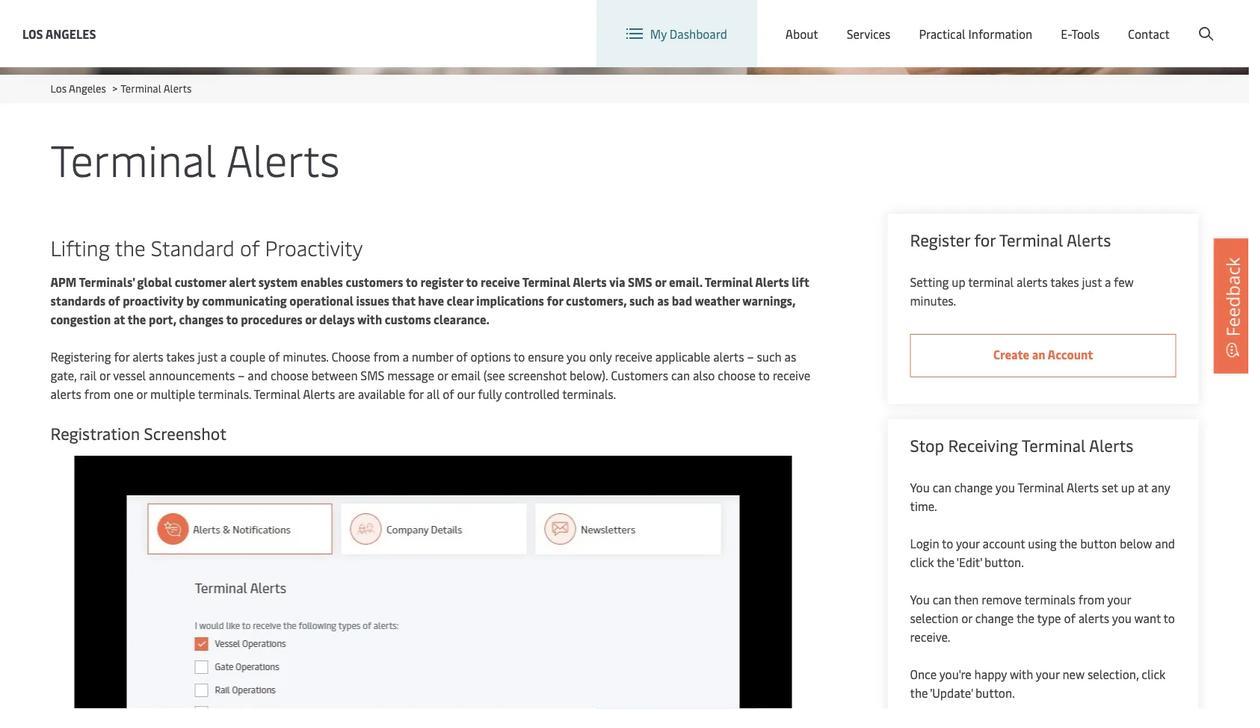 Task type: describe. For each thing, give the bounding box(es) containing it.
2 terminals. from the left
[[562, 386, 616, 402]]

account
[[983, 536, 1025, 552]]

proactivity
[[265, 233, 363, 261]]

the inside you can then remove terminals from your selection or change the type of alerts you want to receive.
[[1017, 610, 1035, 627]]

1 choose from the left
[[271, 367, 308, 384]]

registering
[[50, 349, 111, 365]]

few
[[1114, 274, 1134, 290]]

login / create account
[[1100, 14, 1221, 30]]

or left email.
[[655, 274, 667, 290]]

once you're happy with your new selection, click the 'update' button.
[[910, 667, 1166, 701]]

your inside once you're happy with your new selection, click the 'update' button.
[[1036, 667, 1060, 683]]

fully
[[478, 386, 502, 402]]

the up terminals'
[[115, 233, 146, 261]]

the right using
[[1060, 536, 1078, 552]]

alerts down gate,
[[50, 386, 81, 402]]

time.
[[910, 498, 937, 514]]

login for login to your account using the button below and click the 'edit' button.
[[910, 536, 939, 552]]

terminal down the los angeles > terminal alerts
[[50, 129, 217, 188]]

los angeles
[[22, 25, 96, 41]]

you inside you can then remove terminals from your selection or change the type of alerts you want to receive.
[[1112, 610, 1132, 627]]

setting up terminal alerts takes just a few minutes.
[[910, 274, 1134, 309]]

feedback button
[[1214, 239, 1249, 373]]

or up all
[[437, 367, 448, 384]]

for left all
[[408, 386, 424, 402]]

at inside apm terminals' global customer alert system enables customers to register to receive terminal alerts via sms or email. terminal alerts lift standards of proactivity by communicating operational issues that have clear implications for customers, such as bad weather warnings, congestion at the port, changes to procedures or delays with customs clearance.
[[114, 311, 125, 327]]

enables
[[300, 274, 343, 290]]

terminal alerts
[[50, 129, 340, 188]]

controlled
[[505, 386, 560, 402]]

type
[[1037, 610, 1061, 627]]

(see
[[484, 367, 505, 384]]

from inside you can then remove terminals from your selection or change the type of alerts you want to receive.
[[1079, 592, 1105, 608]]

remove
[[982, 592, 1022, 608]]

practical information button
[[919, 0, 1033, 67]]

2 horizontal spatial receive
[[773, 367, 811, 384]]

1 horizontal spatial create
[[1140, 14, 1174, 30]]

then
[[954, 592, 979, 608]]

standard
[[151, 233, 235, 261]]

angeles for los angeles
[[45, 25, 96, 41]]

terminals'
[[79, 274, 135, 290]]

terminal up the implications
[[522, 274, 571, 290]]

customers
[[611, 367, 668, 384]]

via
[[609, 274, 625, 290]]

account inside login / create account link
[[1177, 14, 1221, 30]]

procedures
[[241, 311, 303, 327]]

for up terminal
[[974, 229, 996, 251]]

terminal up you can change you terminal alerts set up at any time.
[[1022, 434, 1086, 456]]

change inside you can then remove terminals from your selection or change the type of alerts you want to receive.
[[976, 610, 1014, 627]]

below
[[1120, 536, 1152, 552]]

0 horizontal spatial a
[[221, 349, 227, 365]]

message
[[387, 367, 434, 384]]

1 horizontal spatial receive
[[615, 349, 653, 365]]

you're
[[940, 667, 972, 683]]

takes inside setting up terminal alerts takes just a few minutes.
[[1051, 274, 1079, 290]]

such inside registering for alerts takes just a couple of minutes. choose from a number of options to ensure you only receive applicable alerts – such as gate, rail or vessel announcements – and choose between sms message or email (see screenshot below). customers can also choose to receive alerts from one or multiple terminals. terminal alerts are available for all of our fully controlled terminals.
[[757, 349, 782, 365]]

create an account link
[[910, 334, 1176, 378]]

to up clear
[[466, 274, 478, 290]]

email.
[[669, 274, 703, 290]]

click inside once you're happy with your new selection, click the 'update' button.
[[1142, 667, 1166, 683]]

terminal alerts subscription image
[[74, 456, 792, 710]]

clearance.
[[434, 311, 489, 327]]

register
[[421, 274, 463, 290]]

and inside registering for alerts takes just a couple of minutes. choose from a number of options to ensure you only receive applicable alerts – such as gate, rail or vessel announcements – and choose between sms message or email (see screenshot below). customers can also choose to receive alerts from one or multiple terminals. terminal alerts are available for all of our fully controlled terminals.
[[248, 367, 268, 384]]

e-
[[1061, 26, 1072, 42]]

button. inside login to your account using the button below and click the 'edit' button.
[[985, 554, 1024, 570]]

lifting
[[50, 233, 110, 261]]

1 vertical spatial create
[[993, 347, 1030, 363]]

selection,
[[1088, 667, 1139, 683]]

or down operational
[[305, 311, 317, 327]]

los angeles > terminal alerts
[[50, 81, 192, 95]]

button. inside once you're happy with your new selection, click the 'update' button.
[[976, 685, 1015, 701]]

0 vertical spatial los angeles link
[[22, 24, 96, 43]]

lifting the standard of proactivity
[[50, 233, 363, 261]]

alerts inside you can then remove terminals from your selection or change the type of alerts you want to receive.
[[1079, 610, 1110, 627]]

information
[[969, 26, 1033, 42]]

to up the that
[[406, 274, 418, 290]]

below).
[[570, 367, 608, 384]]

terminal inside you can change you terminal alerts set up at any time.
[[1018, 480, 1064, 496]]

sms inside apm terminals' global customer alert system enables customers to register to receive terminal alerts via sms or email. terminal alerts lift standards of proactivity by communicating operational issues that have clear implications for customers, such as bad weather warnings, congestion at the port, changes to procedures or delays with customs clearance.
[[628, 274, 652, 290]]

congestion
[[50, 311, 111, 327]]

vessel
[[113, 367, 146, 384]]

tools
[[1072, 26, 1100, 42]]

1 horizontal spatial from
[[373, 349, 400, 365]]

just inside setting up terminal alerts takes just a few minutes.
[[1082, 274, 1102, 290]]

takes inside registering for alerts takes just a couple of minutes. choose from a number of options to ensure you only receive applicable alerts – such as gate, rail or vessel announcements – and choose between sms message or email (see screenshot below). customers can also choose to receive alerts from one or multiple terminals. terminal alerts are available for all of our fully controlled terminals.
[[166, 349, 195, 365]]

contact
[[1128, 26, 1170, 42]]

to inside login to your account using the button below and click the 'edit' button.
[[942, 536, 954, 552]]

your inside you can then remove terminals from your selection or change the type of alerts you want to receive.
[[1108, 592, 1131, 608]]

any
[[1152, 480, 1170, 496]]

global menu
[[961, 14, 1029, 30]]

register
[[910, 229, 970, 251]]

of up alert
[[240, 233, 260, 261]]

warnings,
[[743, 293, 796, 309]]

registration
[[50, 422, 140, 444]]

you inside registering for alerts takes just a couple of minutes. choose from a number of options to ensure you only receive applicable alerts – such as gate, rail or vessel announcements – and choose between sms message or email (see screenshot below). customers can also choose to receive alerts from one or multiple terminals. terminal alerts are available for all of our fully controlled terminals.
[[567, 349, 586, 365]]

couple
[[230, 349, 266, 365]]

create an account
[[993, 347, 1093, 363]]

'edit'
[[957, 554, 982, 570]]

options
[[471, 349, 511, 365]]

the inside apm terminals' global customer alert system enables customers to register to receive terminal alerts via sms or email. terminal alerts lift standards of proactivity by communicating operational issues that have clear implications for customers, such as bad weather warnings, congestion at the port, changes to procedures or delays with customs clearance.
[[127, 311, 146, 327]]

gate,
[[50, 367, 77, 384]]

0 horizontal spatial –
[[238, 367, 245, 384]]

0 horizontal spatial from
[[84, 386, 111, 402]]

or right one
[[136, 386, 147, 402]]

stop
[[910, 434, 944, 456]]

at inside you can change you terminal alerts set up at any time.
[[1138, 480, 1149, 496]]

number
[[412, 349, 453, 365]]

services button
[[847, 0, 891, 67]]

an
[[1032, 347, 1046, 363]]

receive.
[[910, 629, 951, 645]]

customers
[[346, 274, 403, 290]]

practical
[[919, 26, 966, 42]]

between
[[311, 367, 358, 384]]

to right also on the bottom right of page
[[759, 367, 770, 384]]

new
[[1063, 667, 1085, 683]]

apm
[[50, 274, 77, 290]]

alerts inside registering for alerts takes just a couple of minutes. choose from a number of options to ensure you only receive applicable alerts – such as gate, rail or vessel announcements – and choose between sms message or email (see screenshot below). customers can also choose to receive alerts from one or multiple terminals. terminal alerts are available for all of our fully controlled terminals.
[[303, 386, 335, 402]]

feedback
[[1221, 257, 1245, 337]]

apm terminals launches global customer alerts solution image
[[0, 0, 1249, 75]]

one
[[114, 386, 134, 402]]

announcements
[[149, 367, 235, 384]]

to down the communicating at left
[[226, 311, 238, 327]]

system
[[259, 274, 298, 290]]

of inside apm terminals' global customer alert system enables customers to register to receive terminal alerts via sms or email. terminal alerts lift standards of proactivity by communicating operational issues that have clear implications for customers, such as bad weather warnings, congestion at the port, changes to procedures or delays with customs clearance.
[[108, 293, 120, 309]]

clear
[[447, 293, 474, 309]]



Task type: vqa. For each thing, say whether or not it's contained in the screenshot.
shortly
no



Task type: locate. For each thing, give the bounding box(es) containing it.
a left 'few'
[[1105, 274, 1111, 290]]

a inside setting up terminal alerts takes just a few minutes.
[[1105, 274, 1111, 290]]

and inside login to your account using the button below and click the 'edit' button.
[[1155, 536, 1175, 552]]

– down couple
[[238, 367, 245, 384]]

switch location button
[[805, 14, 913, 30]]

0 vertical spatial just
[[1082, 274, 1102, 290]]

your left new
[[1036, 667, 1060, 683]]

can for you can then remove terminals from your selection or change the type of alerts you want to receive.
[[933, 592, 952, 608]]

terminal up weather
[[705, 274, 753, 290]]

0 vertical spatial button.
[[985, 554, 1024, 570]]

1 vertical spatial can
[[933, 480, 952, 496]]

set
[[1102, 480, 1118, 496]]

multiple
[[150, 386, 195, 402]]

of right couple
[[268, 349, 280, 365]]

alerts inside you can change you terminal alerts set up at any time.
[[1067, 480, 1099, 496]]

0 vertical spatial with
[[357, 311, 382, 327]]

for
[[974, 229, 996, 251], [547, 293, 563, 309], [114, 349, 130, 365], [408, 386, 424, 402]]

e-tools button
[[1061, 0, 1100, 67]]

2 vertical spatial receive
[[773, 367, 811, 384]]

minutes.
[[910, 293, 956, 309], [283, 349, 329, 365]]

you can change you terminal alerts set up at any time.
[[910, 480, 1170, 514]]

0 horizontal spatial as
[[657, 293, 669, 309]]

the down once
[[910, 685, 928, 701]]

you for you can change you terminal alerts set up at any time.
[[910, 480, 930, 496]]

using
[[1028, 536, 1057, 552]]

at left any
[[1138, 480, 1149, 496]]

minutes. inside registering for alerts takes just a couple of minutes. choose from a number of options to ensure you only receive applicable alerts – such as gate, rail or vessel announcements – and choose between sms message or email (see screenshot below). customers can also choose to receive alerts from one or multiple terminals. terminal alerts are available for all of our fully controlled terminals.
[[283, 349, 329, 365]]

login to your account using the button below and click the 'edit' button.
[[910, 536, 1175, 570]]

at
[[114, 311, 125, 327], [1138, 480, 1149, 496]]

contact button
[[1128, 0, 1170, 67]]

minutes. inside setting up terminal alerts takes just a few minutes.
[[910, 293, 956, 309]]

also
[[693, 367, 715, 384]]

and right below
[[1155, 536, 1175, 552]]

account
[[1177, 14, 1221, 30], [1048, 347, 1093, 363]]

0 horizontal spatial and
[[248, 367, 268, 384]]

such inside apm terminals' global customer alert system enables customers to register to receive terminal alerts via sms or email. terminal alerts lift standards of proactivity by communicating operational issues that have clear implications for customers, such as bad weather warnings, congestion at the port, changes to procedures or delays with customs clearance.
[[630, 293, 655, 309]]

1 vertical spatial with
[[1010, 667, 1033, 683]]

0 vertical spatial such
[[630, 293, 655, 309]]

proactivity
[[123, 293, 184, 309]]

you up selection
[[910, 592, 930, 608]]

1 horizontal spatial as
[[785, 349, 796, 365]]

1 horizontal spatial at
[[1138, 480, 1149, 496]]

a up message
[[403, 349, 409, 365]]

to right want
[[1164, 610, 1175, 627]]

the inside once you're happy with your new selection, click the 'update' button.
[[910, 685, 928, 701]]

as inside apm terminals' global customer alert system enables customers to register to receive terminal alerts via sms or email. terminal alerts lift standards of proactivity by communicating operational issues that have clear implications for customers, such as bad weather warnings, congestion at the port, changes to procedures or delays with customs clearance.
[[657, 293, 669, 309]]

you
[[567, 349, 586, 365], [996, 480, 1015, 496], [1112, 610, 1132, 627]]

1 vertical spatial just
[[198, 349, 218, 365]]

1 vertical spatial you
[[996, 480, 1015, 496]]

happy
[[975, 667, 1007, 683]]

1 vertical spatial such
[[757, 349, 782, 365]]

1 vertical spatial and
[[1155, 536, 1175, 552]]

of down terminals'
[[108, 293, 120, 309]]

los for los angeles > terminal alerts
[[50, 81, 67, 95]]

as
[[657, 293, 669, 309], [785, 349, 796, 365]]

1 vertical spatial –
[[238, 367, 245, 384]]

0 horizontal spatial you
[[567, 349, 586, 365]]

the down proactivity
[[127, 311, 146, 327]]

1 vertical spatial angeles
[[69, 81, 106, 95]]

0 horizontal spatial with
[[357, 311, 382, 327]]

0 horizontal spatial receive
[[481, 274, 520, 290]]

button. down happy
[[976, 685, 1015, 701]]

0 horizontal spatial just
[[198, 349, 218, 365]]

1 you from the top
[[910, 480, 930, 496]]

as down warnings,
[[785, 349, 796, 365]]

angeles
[[45, 25, 96, 41], [69, 81, 106, 95]]

0 vertical spatial login
[[1100, 14, 1129, 30]]

the left 'edit'
[[937, 554, 955, 570]]

1 horizontal spatial los
[[50, 81, 67, 95]]

terminals. down below).
[[562, 386, 616, 402]]

with down "issues"
[[357, 311, 382, 327]]

can up selection
[[933, 592, 952, 608]]

0 vertical spatial can
[[671, 367, 690, 384]]

0 horizontal spatial at
[[114, 311, 125, 327]]

0 horizontal spatial your
[[956, 536, 980, 552]]

or right rail
[[99, 367, 110, 384]]

choose left between
[[271, 367, 308, 384]]

login left /
[[1100, 14, 1129, 30]]

angeles for los angeles > terminal alerts
[[69, 81, 106, 95]]

such down warnings,
[[757, 349, 782, 365]]

screenshot
[[508, 367, 567, 384]]

to up the screenshot
[[514, 349, 525, 365]]

the left type
[[1017, 610, 1035, 627]]

you inside you can change you terminal alerts set up at any time.
[[910, 480, 930, 496]]

login for login / create account
[[1100, 14, 1129, 30]]

communicating
[[202, 293, 287, 309]]

issues
[[356, 293, 389, 309]]

want
[[1135, 610, 1161, 627]]

0 vertical spatial you
[[567, 349, 586, 365]]

your inside login to your account using the button below and click the 'edit' button.
[[956, 536, 980, 552]]

2 vertical spatial from
[[1079, 592, 1105, 608]]

takes left 'few'
[[1051, 274, 1079, 290]]

email
[[451, 367, 481, 384]]

such left "bad" at the top right of page
[[630, 293, 655, 309]]

0 vertical spatial minutes.
[[910, 293, 956, 309]]

or inside you can then remove terminals from your selection or change the type of alerts you want to receive.
[[962, 610, 973, 627]]

1 vertical spatial at
[[1138, 480, 1149, 496]]

minutes. down the setting
[[910, 293, 956, 309]]

as left "bad" at the top right of page
[[657, 293, 669, 309]]

can down applicable
[[671, 367, 690, 384]]

login / create account link
[[1072, 0, 1221, 44]]

alerts right terminal
[[1017, 274, 1048, 290]]

0 horizontal spatial create
[[993, 347, 1030, 363]]

click
[[910, 554, 934, 570], [1142, 667, 1166, 683]]

1 vertical spatial as
[[785, 349, 796, 365]]

with inside once you're happy with your new selection, click the 'update' button.
[[1010, 667, 1033, 683]]

can inside you can then remove terminals from your selection or change the type of alerts you want to receive.
[[933, 592, 952, 608]]

such
[[630, 293, 655, 309], [757, 349, 782, 365]]

sms inside registering for alerts takes just a couple of minutes. choose from a number of options to ensure you only receive applicable alerts – such as gate, rail or vessel announcements – and choose between sms message or email (see screenshot below). customers can also choose to receive alerts from one or multiple terminals. terminal alerts are available for all of our fully controlled terminals.
[[361, 367, 385, 384]]

terminal
[[121, 81, 161, 95], [50, 129, 217, 188], [999, 229, 1063, 251], [522, 274, 571, 290], [705, 274, 753, 290], [254, 386, 300, 402], [1022, 434, 1086, 456], [1018, 480, 1064, 496]]

account right an
[[1048, 347, 1093, 363]]

up inside setting up terminal alerts takes just a few minutes.
[[952, 274, 966, 290]]

stop receiving terminal alerts
[[910, 434, 1134, 456]]

1 horizontal spatial –
[[747, 349, 754, 365]]

0 horizontal spatial terminals.
[[198, 386, 251, 402]]

1 horizontal spatial account
[[1177, 14, 1221, 30]]

1 vertical spatial from
[[84, 386, 111, 402]]

2 horizontal spatial a
[[1105, 274, 1111, 290]]

click inside login to your account using the button below and click the 'edit' button.
[[910, 554, 934, 570]]

1 horizontal spatial such
[[757, 349, 782, 365]]

global menu button
[[928, 0, 1044, 44]]

alerts up vessel
[[132, 349, 163, 365]]

port,
[[149, 311, 176, 327]]

up
[[952, 274, 966, 290], [1121, 480, 1135, 496]]

2 you from the top
[[910, 592, 930, 608]]

change down remove on the bottom of page
[[976, 610, 1014, 627]]

1 vertical spatial receive
[[615, 349, 653, 365]]

you
[[910, 480, 930, 496], [910, 592, 930, 608]]

0 horizontal spatial minutes.
[[283, 349, 329, 365]]

available
[[358, 386, 405, 402]]

2 choose from the left
[[718, 367, 756, 384]]

1 horizontal spatial login
[[1100, 14, 1129, 30]]

alerts inside setting up terminal alerts takes just a few minutes.
[[1017, 274, 1048, 290]]

los angeles link
[[22, 24, 96, 43], [50, 81, 106, 95]]

los
[[22, 25, 43, 41], [50, 81, 67, 95]]

1 vertical spatial button.
[[976, 685, 1015, 701]]

from down rail
[[84, 386, 111, 402]]

are
[[338, 386, 355, 402]]

1 horizontal spatial click
[[1142, 667, 1166, 683]]

angeles up the los angeles > terminal alerts
[[45, 25, 96, 41]]

0 horizontal spatial choose
[[271, 367, 308, 384]]

click right the selection,
[[1142, 667, 1166, 683]]

2 horizontal spatial your
[[1108, 592, 1131, 608]]

terminal down stop receiving terminal alerts
[[1018, 480, 1064, 496]]

terminal down couple
[[254, 386, 300, 402]]

los for los angeles
[[22, 25, 43, 41]]

1 horizontal spatial terminals.
[[562, 386, 616, 402]]

0 horizontal spatial up
[[952, 274, 966, 290]]

0 horizontal spatial login
[[910, 536, 939, 552]]

to left the account
[[942, 536, 954, 552]]

can up time.
[[933, 480, 952, 496]]

1 vertical spatial los
[[50, 81, 67, 95]]

your down below
[[1108, 592, 1131, 608]]

takes up announcements
[[166, 349, 195, 365]]

change down receiving
[[955, 480, 993, 496]]

1 vertical spatial you
[[910, 592, 930, 608]]

rail
[[80, 367, 97, 384]]

click left 'edit'
[[910, 554, 934, 570]]

receiving
[[948, 434, 1018, 456]]

can for you can change you terminal alerts set up at any time.
[[933, 480, 952, 496]]

create
[[1140, 14, 1174, 30], [993, 347, 1030, 363]]

1 horizontal spatial with
[[1010, 667, 1033, 683]]

minutes. up between
[[283, 349, 329, 365]]

0 vertical spatial los
[[22, 25, 43, 41]]

1 vertical spatial up
[[1121, 480, 1135, 496]]

minutes. for takes
[[283, 349, 329, 365]]

with inside apm terminals' global customer alert system enables customers to register to receive terminal alerts via sms or email. terminal alerts lift standards of proactivity by communicating operational issues that have clear implications for customers, such as bad weather warnings, congestion at the port, changes to procedures or delays with customs clearance.
[[357, 311, 382, 327]]

you can then remove terminals from your selection or change the type of alerts you want to receive.
[[910, 592, 1175, 645]]

you up time.
[[910, 480, 930, 496]]

0 vertical spatial create
[[1140, 14, 1174, 30]]

for inside apm terminals' global customer alert system enables customers to register to receive terminal alerts via sms or email. terminal alerts lift standards of proactivity by communicating operational issues that have clear implications for customers, such as bad weather warnings, congestion at the port, changes to procedures or delays with customs clearance.
[[547, 293, 563, 309]]

terminal
[[968, 274, 1014, 290]]

changes
[[179, 311, 224, 327]]

2 horizontal spatial from
[[1079, 592, 1105, 608]]

alert
[[229, 274, 256, 290]]

to inside you can then remove terminals from your selection or change the type of alerts you want to receive.
[[1164, 610, 1175, 627]]

login down time.
[[910, 536, 939, 552]]

2 horizontal spatial you
[[1112, 610, 1132, 627]]

as inside registering for alerts takes just a couple of minutes. choose from a number of options to ensure you only receive applicable alerts – such as gate, rail or vessel announcements – and choose between sms message or email (see screenshot below). customers can also choose to receive alerts from one or multiple terminals. terminal alerts are available for all of our fully controlled terminals.
[[785, 349, 796, 365]]

of up email
[[456, 349, 468, 365]]

customer
[[175, 274, 226, 290]]

have
[[418, 293, 444, 309]]

you for you can then remove terminals from your selection or change the type of alerts you want to receive.
[[910, 592, 930, 608]]

up right set
[[1121, 480, 1135, 496]]

1 horizontal spatial your
[[1036, 667, 1060, 683]]

sms up available
[[361, 367, 385, 384]]

just left 'few'
[[1082, 274, 1102, 290]]

1 terminals. from the left
[[198, 386, 251, 402]]

1 horizontal spatial you
[[996, 480, 1015, 496]]

setting
[[910, 274, 949, 290]]

selection
[[910, 610, 959, 627]]

0 vertical spatial angeles
[[45, 25, 96, 41]]

registering for alerts takes just a couple of minutes. choose from a number of options to ensure you only receive applicable alerts – such as gate, rail or vessel announcements – and choose between sms message or email (see screenshot below). customers can also choose to receive alerts from one or multiple terminals. terminal alerts are available for all of our fully controlled terminals.
[[50, 349, 811, 402]]

0 vertical spatial takes
[[1051, 274, 1079, 290]]

you left want
[[1112, 610, 1132, 627]]

1 horizontal spatial up
[[1121, 480, 1135, 496]]

choose right also on the bottom right of page
[[718, 367, 756, 384]]

up right the setting
[[952, 274, 966, 290]]

0 vertical spatial and
[[248, 367, 268, 384]]

create right /
[[1140, 14, 1174, 30]]

2 vertical spatial you
[[1112, 610, 1132, 627]]

create left an
[[993, 347, 1030, 363]]

login inside login to your account using the button below and click the 'edit' button.
[[910, 536, 939, 552]]

1 horizontal spatial sms
[[628, 274, 652, 290]]

0 horizontal spatial sms
[[361, 367, 385, 384]]

1 vertical spatial minutes.
[[283, 349, 329, 365]]

your up 'edit'
[[956, 536, 980, 552]]

you up below).
[[567, 349, 586, 365]]

– down warnings,
[[747, 349, 754, 365]]

0 vertical spatial you
[[910, 480, 930, 496]]

receive inside apm terminals' global customer alert system enables customers to register to receive terminal alerts via sms or email. terminal alerts lift standards of proactivity by communicating operational issues that have clear implications for customers, such as bad weather warnings, congestion at the port, changes to procedures or delays with customs clearance.
[[481, 274, 520, 290]]

1 horizontal spatial a
[[403, 349, 409, 365]]

lift
[[792, 274, 809, 290]]

global
[[961, 14, 995, 30]]

for up vessel
[[114, 349, 130, 365]]

1 vertical spatial login
[[910, 536, 939, 552]]

change inside you can change you terminal alerts set up at any time.
[[955, 480, 993, 496]]

terminal inside registering for alerts takes just a couple of minutes. choose from a number of options to ensure you only receive applicable alerts – such as gate, rail or vessel announcements – and choose between sms message or email (see screenshot below). customers can also choose to receive alerts from one or multiple terminals. terminal alerts are available for all of our fully controlled terminals.
[[254, 386, 300, 402]]

operational
[[290, 293, 354, 309]]

0 vertical spatial at
[[114, 311, 125, 327]]

0 vertical spatial –
[[747, 349, 754, 365]]

sms
[[628, 274, 652, 290], [361, 367, 385, 384]]

practical information
[[919, 26, 1033, 42]]

terminals.
[[198, 386, 251, 402], [562, 386, 616, 402]]

angeles left >
[[69, 81, 106, 95]]

1 vertical spatial click
[[1142, 667, 1166, 683]]

terminal right >
[[121, 81, 161, 95]]

2 vertical spatial can
[[933, 592, 952, 608]]

switch location
[[829, 14, 913, 30]]

or down then
[[962, 610, 973, 627]]

apm terminals' global customer alert system enables customers to register to receive terminal alerts via sms or email. terminal alerts lift standards of proactivity by communicating operational issues that have clear implications for customers, such as bad weather warnings, congestion at the port, changes to procedures or delays with customs clearance.
[[50, 274, 809, 327]]

1 vertical spatial account
[[1048, 347, 1093, 363]]

0 vertical spatial up
[[952, 274, 966, 290]]

from
[[373, 349, 400, 365], [84, 386, 111, 402], [1079, 592, 1105, 608]]

0 horizontal spatial click
[[910, 554, 934, 570]]

up inside you can change you terminal alerts set up at any time.
[[1121, 480, 1135, 496]]

2 vertical spatial your
[[1036, 667, 1060, 683]]

you inside you can change you terminal alerts set up at any time.
[[996, 480, 1015, 496]]

delays
[[319, 311, 355, 327]]

global
[[137, 274, 172, 290]]

just inside registering for alerts takes just a couple of minutes. choose from a number of options to ensure you only receive applicable alerts – such as gate, rail or vessel announcements – and choose between sms message or email (see screenshot below). customers can also choose to receive alerts from one or multiple terminals. terminal alerts are available for all of our fully controlled terminals.
[[198, 349, 218, 365]]

terminals. down announcements
[[198, 386, 251, 402]]

register for terminal alerts
[[910, 229, 1111, 251]]

button
[[1080, 536, 1117, 552]]

1 horizontal spatial just
[[1082, 274, 1102, 290]]

can inside you can change you terminal alerts set up at any time.
[[933, 480, 952, 496]]

registration screenshot
[[50, 422, 227, 444]]

sms right via
[[628, 274, 652, 290]]

standards
[[50, 293, 106, 309]]

1 vertical spatial takes
[[166, 349, 195, 365]]

alerts right type
[[1079, 610, 1110, 627]]

terminals
[[1025, 592, 1076, 608]]

1 horizontal spatial minutes.
[[910, 293, 956, 309]]

at right congestion
[[114, 311, 125, 327]]

0 vertical spatial as
[[657, 293, 669, 309]]

my dashboard
[[650, 26, 727, 42]]

0 vertical spatial from
[[373, 349, 400, 365]]

you inside you can then remove terminals from your selection or change the type of alerts you want to receive.
[[910, 592, 930, 608]]

alerts up also on the bottom right of page
[[713, 349, 744, 365]]

account right contact at top
[[1177, 14, 1221, 30]]

1 vertical spatial los angeles link
[[50, 81, 106, 95]]

can inside registering for alerts takes just a couple of minutes. choose from a number of options to ensure you only receive applicable alerts – such as gate, rail or vessel announcements – and choose between sms message or email (see screenshot below). customers can also choose to receive alerts from one or multiple terminals. terminal alerts are available for all of our fully controlled terminals.
[[671, 367, 690, 384]]

my dashboard button
[[626, 0, 727, 67]]

1 horizontal spatial choose
[[718, 367, 756, 384]]

1 horizontal spatial and
[[1155, 536, 1175, 552]]

just up announcements
[[198, 349, 218, 365]]

0 vertical spatial sms
[[628, 274, 652, 290]]

dashboard
[[670, 26, 727, 42]]

0 horizontal spatial los
[[22, 25, 43, 41]]

you down stop receiving terminal alerts
[[996, 480, 1015, 496]]

all
[[427, 386, 440, 402]]

1 vertical spatial change
[[976, 610, 1014, 627]]

minutes. for alerts
[[910, 293, 956, 309]]

1 horizontal spatial takes
[[1051, 274, 1079, 290]]

1 vertical spatial sms
[[361, 367, 385, 384]]

and down couple
[[248, 367, 268, 384]]

applicable
[[655, 349, 710, 365]]

of right type
[[1064, 610, 1076, 627]]

takes
[[1051, 274, 1079, 290], [166, 349, 195, 365]]

for left customers,
[[547, 293, 563, 309]]

from right terminals
[[1079, 592, 1105, 608]]

/
[[1132, 14, 1137, 30]]

from up message
[[373, 349, 400, 365]]

terminal up setting up terminal alerts takes just a few minutes.
[[999, 229, 1063, 251]]

of right all
[[443, 386, 454, 402]]

0 vertical spatial change
[[955, 480, 993, 496]]

account inside "create an account" link
[[1048, 347, 1093, 363]]

1 vertical spatial your
[[1108, 592, 1131, 608]]

screenshot
[[144, 422, 227, 444]]

0 vertical spatial your
[[956, 536, 980, 552]]

a left couple
[[221, 349, 227, 365]]

button. down the account
[[985, 554, 1024, 570]]

of inside you can then remove terminals from your selection or change the type of alerts you want to receive.
[[1064, 610, 1076, 627]]

0 horizontal spatial such
[[630, 293, 655, 309]]

with right happy
[[1010, 667, 1033, 683]]



